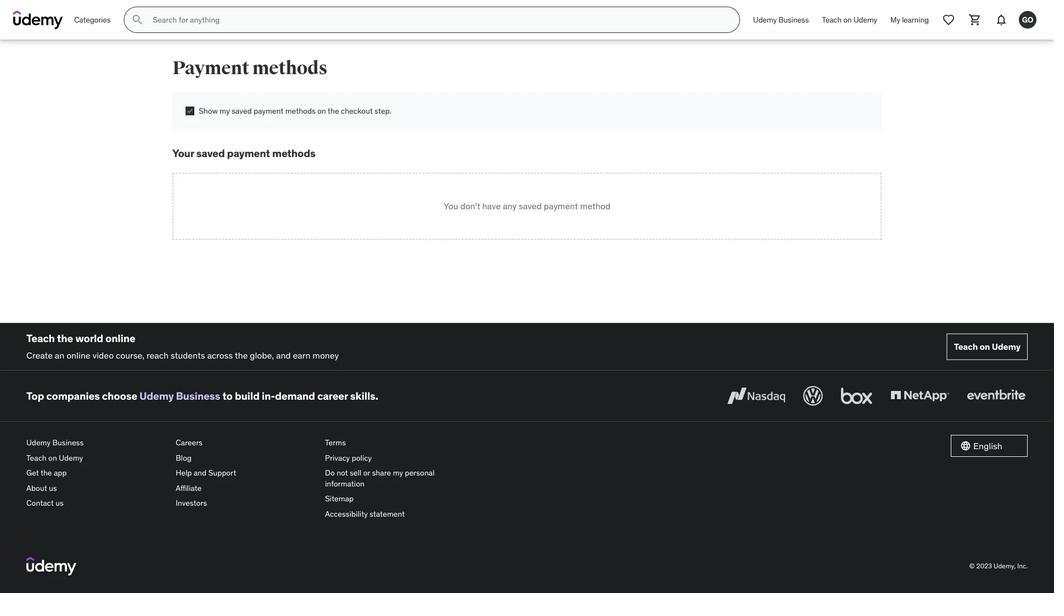 Task type: vqa. For each thing, say whether or not it's contained in the screenshot.
Teach in the teach the world online create an online video course, reach students across the globe, and earn money
yes



Task type: describe. For each thing, give the bounding box(es) containing it.
the left checkout
[[328, 106, 339, 116]]

checkout
[[341, 106, 373, 116]]

1 vertical spatial udemy business link
[[140, 389, 220, 402]]

my
[[891, 15, 900, 25]]

categories button
[[68, 7, 117, 33]]

my learning link
[[884, 7, 936, 33]]

1 horizontal spatial business
[[176, 389, 220, 402]]

© 2023 udemy, inc.
[[970, 562, 1028, 570]]

1 vertical spatial payment
[[227, 146, 270, 160]]

help
[[176, 468, 192, 478]]

do
[[325, 468, 335, 478]]

affiliate link
[[176, 481, 316, 496]]

information
[[325, 479, 365, 488]]

show
[[199, 106, 218, 116]]

1 horizontal spatial saved
[[232, 106, 252, 116]]

small image
[[960, 441, 971, 452]]

or
[[363, 468, 370, 478]]

and inside the careers blog help and support affiliate investors
[[194, 468, 207, 478]]

top companies choose udemy business to build in-demand career skills.
[[26, 389, 378, 402]]

0 vertical spatial udemy image
[[13, 10, 63, 29]]

students
[[171, 349, 205, 361]]

choose
[[102, 389, 137, 402]]

udemy business teach on udemy get the app about us contact us
[[26, 438, 84, 508]]

you don't have any saved payment method
[[444, 200, 611, 212]]

to
[[222, 389, 233, 402]]

on left checkout
[[318, 106, 326, 116]]

show my saved payment methods on the checkout step.
[[199, 106, 392, 116]]

accessibility statement link
[[325, 506, 466, 522]]

2 vertical spatial udemy business link
[[26, 435, 167, 450]]

create
[[26, 349, 53, 361]]

teach inside udemy business teach on udemy get the app about us contact us
[[26, 453, 47, 463]]

1 vertical spatial teach on udemy link
[[947, 334, 1028, 360]]

terms
[[325, 438, 346, 447]]

the up an
[[57, 332, 73, 345]]

0 vertical spatial teach on udemy
[[822, 15, 877, 25]]

contact us link
[[26, 496, 167, 511]]

box image
[[839, 384, 875, 408]]

netapp image
[[889, 384, 952, 408]]

0 vertical spatial payment
[[254, 106, 284, 116]]

my inside terms privacy policy do not sell or share my personal information sitemap accessibility statement
[[393, 468, 403, 478]]

payment
[[172, 57, 249, 79]]

contact
[[26, 498, 54, 508]]

earn
[[293, 349, 311, 361]]

and inside teach the world online create an online video course, reach students across the globe, and earn money
[[276, 349, 291, 361]]

0 vertical spatial us
[[49, 483, 57, 493]]

share
[[372, 468, 391, 478]]

affiliate
[[176, 483, 202, 493]]

course,
[[116, 349, 144, 361]]

2 vertical spatial teach on udemy link
[[26, 450, 167, 465]]

nasdaq image
[[725, 384, 788, 408]]

1 vertical spatial methods
[[285, 106, 316, 116]]

learning
[[902, 15, 929, 25]]

the inside udemy business teach on udemy get the app about us contact us
[[41, 468, 52, 478]]

careers
[[176, 438, 203, 447]]

an
[[55, 349, 64, 361]]

not
[[337, 468, 348, 478]]

video
[[93, 349, 114, 361]]

english button
[[951, 435, 1028, 457]]

globe,
[[250, 349, 274, 361]]

policy
[[352, 453, 372, 463]]

on up eventbrite image
[[980, 341, 990, 352]]

volkswagen image
[[801, 384, 825, 408]]

your saved payment methods
[[172, 146, 316, 160]]

2 horizontal spatial saved
[[519, 200, 542, 212]]

categories
[[74, 15, 111, 25]]

blog link
[[176, 450, 316, 465]]

accessibility
[[325, 509, 368, 519]]

2 vertical spatial payment
[[544, 200, 578, 212]]

sitemap link
[[325, 491, 466, 506]]

1 vertical spatial udemy image
[[26, 557, 76, 576]]

eventbrite image
[[965, 384, 1028, 408]]

udemy,
[[994, 562, 1016, 570]]

sitemap
[[325, 494, 354, 504]]

get the app link
[[26, 465, 167, 481]]

business for udemy business
[[779, 15, 809, 25]]

don't
[[460, 200, 480, 212]]

business for udemy business teach on udemy get the app about us contact us
[[52, 438, 84, 447]]

sell
[[350, 468, 362, 478]]

careers link
[[176, 435, 316, 450]]



Task type: locate. For each thing, give the bounding box(es) containing it.
0 vertical spatial and
[[276, 349, 291, 361]]

my down privacy policy link at the left
[[393, 468, 403, 478]]

xsmall image
[[186, 107, 194, 115]]

0 vertical spatial teach on udemy link
[[816, 7, 884, 33]]

saved right show
[[232, 106, 252, 116]]

shopping cart with 0 items image
[[969, 13, 982, 26]]

notifications image
[[995, 13, 1008, 26]]

2 horizontal spatial teach on udemy link
[[947, 334, 1028, 360]]

online right an
[[67, 349, 90, 361]]

us right about
[[49, 483, 57, 493]]

submit search image
[[131, 13, 144, 26]]

my learning
[[891, 15, 929, 25]]

0 vertical spatial saved
[[232, 106, 252, 116]]

statement
[[370, 509, 405, 519]]

reach
[[147, 349, 169, 361]]

1 vertical spatial my
[[393, 468, 403, 478]]

0 vertical spatial my
[[220, 106, 230, 116]]

terms link
[[325, 435, 466, 450]]

0 horizontal spatial teach on udemy link
[[26, 450, 167, 465]]

you
[[444, 200, 458, 212]]

your
[[172, 146, 194, 160]]

teach the world online create an online video course, reach students across the globe, and earn money
[[26, 332, 339, 361]]

about us link
[[26, 481, 167, 496]]

and
[[276, 349, 291, 361], [194, 468, 207, 478]]

get
[[26, 468, 39, 478]]

teach on udemy link up about us link
[[26, 450, 167, 465]]

saved right any
[[519, 200, 542, 212]]

do not sell or share my personal information button
[[325, 465, 466, 491]]

1 vertical spatial teach on udemy
[[954, 341, 1021, 352]]

business inside udemy business teach on udemy get the app about us contact us
[[52, 438, 84, 447]]

udemy business
[[753, 15, 809, 25]]

udemy business link
[[747, 7, 816, 33], [140, 389, 220, 402], [26, 435, 167, 450]]

method
[[580, 200, 611, 212]]

©
[[970, 562, 975, 570]]

english
[[974, 440, 1003, 451]]

business
[[779, 15, 809, 25], [176, 389, 220, 402], [52, 438, 84, 447]]

teach on udemy
[[822, 15, 877, 25], [954, 341, 1021, 352]]

0 vertical spatial business
[[779, 15, 809, 25]]

my right show
[[220, 106, 230, 116]]

1 vertical spatial online
[[67, 349, 90, 361]]

privacy policy link
[[325, 450, 466, 465]]

2 vertical spatial methods
[[272, 146, 316, 160]]

have
[[482, 200, 501, 212]]

1 horizontal spatial and
[[276, 349, 291, 361]]

help and support link
[[176, 465, 316, 481]]

personal
[[405, 468, 435, 478]]

and left "earn"
[[276, 349, 291, 361]]

0 horizontal spatial saved
[[196, 146, 225, 160]]

any
[[503, 200, 517, 212]]

in-
[[262, 389, 275, 402]]

skills.
[[350, 389, 378, 402]]

1 vertical spatial us
[[56, 498, 64, 508]]

terms privacy policy do not sell or share my personal information sitemap accessibility statement
[[325, 438, 435, 519]]

us
[[49, 483, 57, 493], [56, 498, 64, 508]]

my
[[220, 106, 230, 116], [393, 468, 403, 478]]

wishlist image
[[942, 13, 956, 26]]

teach on udemy link left my
[[816, 7, 884, 33]]

on up app
[[48, 453, 57, 463]]

0 horizontal spatial and
[[194, 468, 207, 478]]

teach on udemy link
[[816, 7, 884, 33], [947, 334, 1028, 360], [26, 450, 167, 465]]

0 horizontal spatial teach on udemy
[[822, 15, 877, 25]]

1 vertical spatial business
[[176, 389, 220, 402]]

step.
[[375, 106, 392, 116]]

the left globe, in the bottom left of the page
[[235, 349, 248, 361]]

1 horizontal spatial my
[[393, 468, 403, 478]]

methods
[[252, 57, 327, 79], [285, 106, 316, 116], [272, 146, 316, 160]]

saved right your
[[196, 146, 225, 160]]

privacy
[[325, 453, 350, 463]]

career
[[317, 389, 348, 402]]

careers blog help and support affiliate investors
[[176, 438, 236, 508]]

0 vertical spatial online
[[105, 332, 135, 345]]

Search for anything text field
[[151, 10, 726, 29]]

go link
[[1015, 7, 1041, 33]]

investors
[[176, 498, 207, 508]]

payment methods
[[172, 57, 327, 79]]

0 horizontal spatial business
[[52, 438, 84, 447]]

saved
[[232, 106, 252, 116], [196, 146, 225, 160], [519, 200, 542, 212]]

app
[[54, 468, 67, 478]]

teach
[[822, 15, 842, 25], [26, 332, 55, 345], [954, 341, 978, 352], [26, 453, 47, 463]]

on
[[844, 15, 852, 25], [318, 106, 326, 116], [980, 341, 990, 352], [48, 453, 57, 463]]

the
[[328, 106, 339, 116], [57, 332, 73, 345], [235, 349, 248, 361], [41, 468, 52, 478]]

2 vertical spatial business
[[52, 438, 84, 447]]

and right help
[[194, 468, 207, 478]]

across
[[207, 349, 233, 361]]

build
[[235, 389, 260, 402]]

teach on udemy up eventbrite image
[[954, 341, 1021, 352]]

0 horizontal spatial my
[[220, 106, 230, 116]]

0 vertical spatial methods
[[252, 57, 327, 79]]

investors link
[[176, 496, 316, 511]]

0 vertical spatial udemy business link
[[747, 7, 816, 33]]

1 vertical spatial and
[[194, 468, 207, 478]]

2 horizontal spatial business
[[779, 15, 809, 25]]

1 horizontal spatial online
[[105, 332, 135, 345]]

1 horizontal spatial teach on udemy
[[954, 341, 1021, 352]]

payment
[[254, 106, 284, 116], [227, 146, 270, 160], [544, 200, 578, 212]]

inc.
[[1018, 562, 1028, 570]]

on left my
[[844, 15, 852, 25]]

about
[[26, 483, 47, 493]]

online up course,
[[105, 332, 135, 345]]

us right contact
[[56, 498, 64, 508]]

the right get
[[41, 468, 52, 478]]

companies
[[46, 389, 100, 402]]

udemy image
[[13, 10, 63, 29], [26, 557, 76, 576]]

blog
[[176, 453, 192, 463]]

1 vertical spatial saved
[[196, 146, 225, 160]]

top
[[26, 389, 44, 402]]

online
[[105, 332, 135, 345], [67, 349, 90, 361]]

1 horizontal spatial teach on udemy link
[[816, 7, 884, 33]]

teach on udemy link up eventbrite image
[[947, 334, 1028, 360]]

on inside udemy business teach on udemy get the app about us contact us
[[48, 453, 57, 463]]

support
[[208, 468, 236, 478]]

world
[[75, 332, 103, 345]]

udemy
[[753, 15, 777, 25], [854, 15, 877, 25], [992, 341, 1021, 352], [140, 389, 174, 402], [26, 438, 51, 447], [59, 453, 83, 463]]

demand
[[275, 389, 315, 402]]

go
[[1022, 15, 1034, 24]]

0 horizontal spatial online
[[67, 349, 90, 361]]

teach on udemy left my
[[822, 15, 877, 25]]

money
[[313, 349, 339, 361]]

2023
[[977, 562, 992, 570]]

2 vertical spatial saved
[[519, 200, 542, 212]]

teach inside teach the world online create an online video course, reach students across the globe, and earn money
[[26, 332, 55, 345]]



